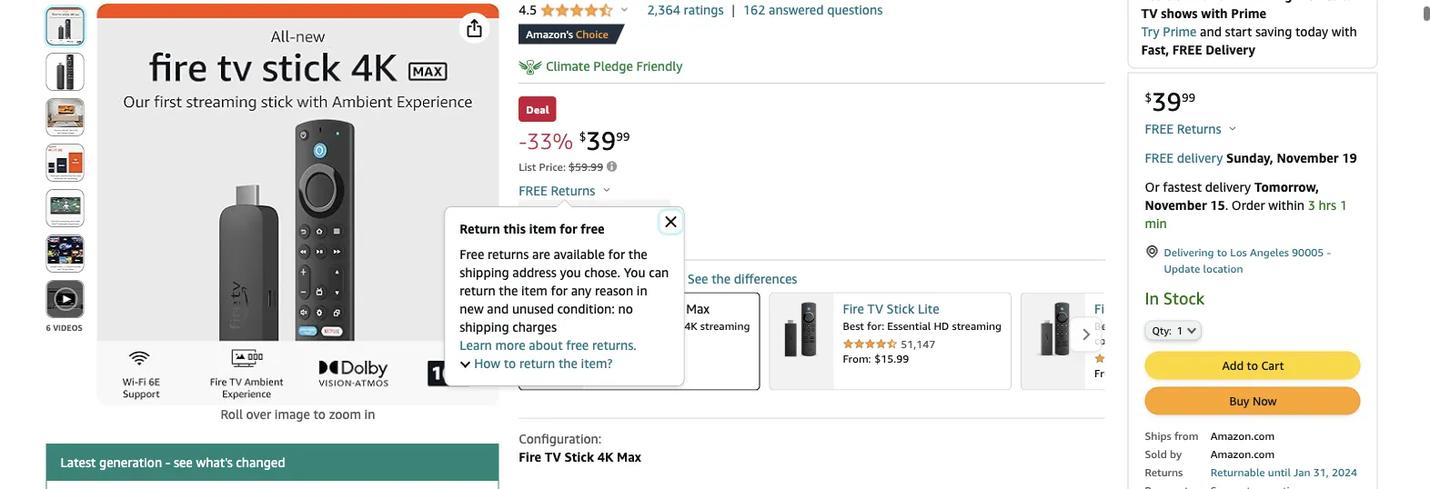 Task type: vqa. For each thing, say whether or not it's contained in the screenshot.
3
yes



Task type: locate. For each thing, give the bounding box(es) containing it.
stick up the essential
[[887, 302, 914, 317]]

1 amazon.com from the top
[[1211, 429, 1275, 442]]

hd inside fire tv stick lite best for: essential hd streaming
[[934, 320, 949, 332]]

1 streaming from the left
[[700, 320, 750, 332]]

0 vertical spatial in
[[637, 283, 647, 298]]

free up item?
[[566, 338, 589, 353]]

with right today
[[1332, 23, 1357, 38]]

los
[[1230, 245, 1247, 258]]

2 vertical spatial popover image
[[603, 187, 610, 192]]

fire inside fire tv stick lite best for: essential hd streaming
[[843, 302, 864, 317]]

best right next 'image'
[[1094, 320, 1116, 332]]

to inside the delivering to los angeles 90005 - update location
[[1217, 245, 1227, 258]]

popover image up save 10% with trade-in
[[603, 187, 610, 192]]

stick for 4k
[[636, 302, 664, 317]]

1 vertical spatial shipping
[[460, 320, 509, 335]]

free returns button down list price: $59.99
[[519, 181, 610, 200]]

amazon's
[[526, 28, 573, 40]]

1 vertical spatial free returns
[[519, 183, 599, 198]]

amazon.com sold by
[[1145, 429, 1275, 460]]

amazon.com inside amazon.com sold by
[[1211, 429, 1275, 442]]

returns up 10%
[[551, 183, 595, 198]]

streaming down 'see the differences' link on the bottom of page
[[700, 320, 750, 332]]

0 horizontal spatial best
[[592, 320, 614, 332]]

returns down sold
[[1145, 466, 1183, 478]]

the down learn more about free returns. link
[[558, 356, 578, 371]]

latest generation - see what's changed
[[60, 455, 285, 470]]

expand image
[[460, 358, 470, 368]]

climate pledge friendly image
[[519, 59, 542, 75]]

order
[[1232, 198, 1265, 213]]

Buy Now submit
[[1146, 388, 1360, 414]]

tv for fire tv streaming devices
[[545, 271, 561, 286]]

1 horizontal spatial in
[[1145, 288, 1159, 308]]

to for how
[[504, 356, 516, 371]]

1 vertical spatial with
[[586, 208, 612, 223]]

1 horizontal spatial $
[[1145, 90, 1152, 104]]

powerful
[[637, 320, 681, 332]]

latest
[[60, 455, 96, 470]]

for: down the 'no'
[[617, 320, 634, 332]]

2 for: from the left
[[867, 320, 884, 332]]

0 vertical spatial 1
[[1340, 198, 1347, 213]]

4.5 button
[[519, 2, 628, 20]]

no
[[618, 302, 633, 317]]

tv up from: $15.99
[[867, 302, 883, 317]]

unused
[[512, 302, 554, 317]]

- up "list"
[[519, 128, 527, 154]]

2 vertical spatial for
[[551, 283, 568, 298]]

fire inside fire tv stick 4k max best for: powerful 4k streaming
[[592, 302, 614, 317]]

1 horizontal spatial with
[[1210, 320, 1231, 332]]

free
[[1172, 42, 1202, 57], [1145, 121, 1174, 136], [1145, 150, 1174, 165], [519, 183, 548, 198]]

1 vertical spatial and
[[487, 302, 509, 317]]

the right the see
[[712, 271, 731, 286]]

99
[[1182, 90, 1196, 104], [616, 130, 630, 144]]

ratings
[[684, 2, 724, 17]]

stick inside fire tv stick best for: hd streaming with convenient device controls
[[1138, 302, 1166, 317]]

1 vertical spatial item
[[521, 283, 547, 298]]

2,364
[[647, 2, 680, 17]]

return inside 'how to return the item?' dropdown button
[[519, 356, 555, 371]]

popover image for the bottom 'free returns' button
[[603, 187, 610, 192]]

2 shipping from the top
[[460, 320, 509, 335]]

add
[[1222, 358, 1244, 372]]

1 horizontal spatial hd
[[1139, 320, 1154, 332]]

None submit
[[47, 8, 83, 45], [47, 54, 83, 90], [47, 99, 83, 136], [47, 145, 83, 181], [47, 190, 83, 227], [47, 236, 83, 272], [47, 281, 83, 317], [47, 8, 83, 45], [47, 54, 83, 90], [47, 99, 83, 136], [47, 145, 83, 181], [47, 190, 83, 227], [47, 236, 83, 272], [47, 281, 83, 317]]

max inside configuration: fire tv stick 4k max
[[617, 449, 641, 464]]

with right 10%
[[586, 208, 612, 223]]

stock
[[1163, 288, 1205, 308]]

0 vertical spatial 4k
[[667, 302, 683, 317]]

november up the tomorrow,
[[1277, 150, 1339, 165]]

add to cart
[[1222, 358, 1284, 372]]

6 videos
[[46, 322, 83, 332]]

0 vertical spatial max
[[686, 302, 710, 317]]

returns inside amazon.com returns
[[1145, 466, 1183, 478]]

- left see
[[165, 455, 170, 470]]

item down 'address'
[[521, 283, 547, 298]]

stick down configuration:
[[564, 449, 594, 464]]

39 down fast,
[[1152, 86, 1182, 116]]

0 horizontal spatial return
[[460, 283, 495, 298]]

and up delivery
[[1200, 23, 1222, 38]]

in left "close" icon
[[652, 208, 664, 223]]

return this item for free
[[460, 221, 605, 236]]

popover image inside 4.5 button
[[621, 7, 628, 11]]

deal
[[526, 103, 549, 116]]

with up controls
[[1210, 320, 1231, 332]]

to right add
[[1247, 358, 1258, 372]]

1 horizontal spatial best
[[843, 320, 864, 332]]

4k
[[667, 302, 683, 317], [684, 320, 697, 332], [597, 449, 614, 464]]

free returns
[[1145, 121, 1225, 136], [519, 183, 599, 198]]

4k right "powerful"
[[684, 320, 697, 332]]

0 vertical spatial returns
[[1177, 121, 1221, 136]]

0 vertical spatial 39
[[1152, 86, 1182, 116]]

1 right hrs
[[1340, 198, 1347, 213]]

1 vertical spatial delivery
[[1205, 179, 1251, 195]]

and right new
[[487, 302, 509, 317]]

fire down configuration:
[[519, 449, 541, 464]]

return down about
[[519, 356, 555, 371]]

0 horizontal spatial popover image
[[603, 187, 610, 192]]

$
[[1145, 90, 1152, 104], [579, 130, 586, 144]]

how to return the item? button
[[460, 355, 613, 373]]

for up available
[[560, 221, 577, 236]]

stick
[[636, 302, 664, 317], [887, 302, 914, 317], [1138, 302, 1166, 317], [564, 449, 594, 464]]

best up from: $15.99
[[843, 320, 864, 332]]

for: up from: $15.99
[[867, 320, 884, 332]]

Add to Cart submit
[[1146, 352, 1360, 379]]

.
[[1225, 198, 1228, 213]]

stick up qty:
[[1138, 302, 1166, 317]]

1 horizontal spatial free returns button
[[1145, 120, 1236, 138]]

roll over image to zoom in
[[220, 407, 375, 422]]

free down prime
[[1172, 42, 1202, 57]]

2 horizontal spatial -
[[1327, 245, 1331, 258]]

in
[[652, 208, 664, 223], [1145, 288, 1159, 308]]

2 amazon.com from the top
[[1211, 447, 1275, 460]]

1 horizontal spatial from:
[[843, 352, 871, 365]]

from: for fire tv stick lite
[[843, 352, 871, 365]]

fire
[[519, 271, 541, 286], [592, 302, 614, 317], [843, 302, 864, 317], [1094, 302, 1116, 317], [519, 449, 541, 464]]

the up the you
[[628, 247, 648, 262]]

try prime link
[[1141, 23, 1197, 38]]

from: down convenient
[[1094, 367, 1123, 380]]

0 horizontal spatial for:
[[617, 320, 634, 332]]

0 vertical spatial free
[[581, 221, 605, 236]]

shipping down free
[[460, 265, 509, 280]]

try
[[1141, 23, 1160, 38]]

fire up convenient
[[1094, 302, 1116, 317]]

stick inside fire tv stick lite best for: essential hd streaming
[[887, 302, 914, 317]]

0 horizontal spatial november
[[1145, 198, 1207, 213]]

free down "list"
[[519, 183, 548, 198]]

1 horizontal spatial -
[[519, 128, 527, 154]]

2 horizontal spatial for:
[[1119, 320, 1136, 332]]

1 vertical spatial -
[[1327, 245, 1331, 258]]

delivery up the 'or fastest delivery'
[[1177, 150, 1223, 165]]

tomorrow,
[[1254, 179, 1319, 195]]

0 horizontal spatial in
[[652, 208, 664, 223]]

from: left $15.99
[[843, 352, 871, 365]]

popover image left 2,364
[[621, 7, 628, 11]]

popover image
[[621, 7, 628, 11], [1230, 126, 1236, 130], [603, 187, 610, 192]]

best inside fire tv stick lite best for: essential hd streaming
[[843, 320, 864, 332]]

within
[[1268, 198, 1305, 213]]

1 vertical spatial 99
[[616, 130, 630, 144]]

amazon.com up returnable
[[1211, 447, 1275, 460]]

1 hd from the left
[[934, 320, 949, 332]]

39
[[1152, 86, 1182, 116], [586, 125, 616, 156]]

0 vertical spatial shipping
[[460, 265, 509, 280]]

tv inside configuration: fire tv stick 4k max
[[545, 449, 561, 464]]

0 vertical spatial return
[[460, 283, 495, 298]]

- right 90005
[[1327, 245, 1331, 258]]

2 horizontal spatial popover image
[[1230, 126, 1236, 130]]

2 vertical spatial 4k
[[597, 449, 614, 464]]

popover image for top 'free returns' button
[[1230, 126, 1236, 130]]

0 horizontal spatial 99
[[616, 130, 630, 144]]

fire down are
[[519, 271, 541, 286]]

1 vertical spatial max
[[617, 449, 641, 464]]

1 shipping from the top
[[460, 265, 509, 280]]

streaming right the essential
[[952, 320, 1002, 332]]

stick for best
[[1138, 302, 1166, 317]]

1 vertical spatial november
[[1145, 198, 1207, 213]]

to
[[1217, 245, 1227, 258], [504, 356, 516, 371], [1247, 358, 1258, 372], [313, 407, 326, 422]]

return up new
[[460, 283, 495, 298]]

1 horizontal spatial for:
[[867, 320, 884, 332]]

2 vertical spatial with
[[1210, 320, 1231, 332]]

best up returns.
[[592, 320, 614, 332]]

for: inside fire tv stick best for: hd streaming with convenient device controls
[[1119, 320, 1136, 332]]

0 horizontal spatial free returns button
[[519, 181, 610, 200]]

from: left $39.99
[[592, 352, 621, 365]]

amazon.com inside amazon.com returns
[[1211, 447, 1275, 460]]

tv inside fire tv stick lite best for: essential hd streaming
[[867, 302, 883, 317]]

device
[[1152, 334, 1183, 347]]

free returns up free delivery 'link'
[[1145, 121, 1225, 136]]

2 vertical spatial returns
[[1145, 466, 1183, 478]]

1 horizontal spatial 1
[[1340, 198, 1347, 213]]

1 inside "3 hrs 1 min"
[[1340, 198, 1347, 213]]

tomorrow, november 15
[[1145, 179, 1319, 213]]

hd down lite
[[934, 320, 949, 332]]

1 left dropdown 'icon'
[[1177, 325, 1183, 336]]

0 vertical spatial $
[[1145, 90, 1152, 104]]

stick up "powerful"
[[636, 302, 664, 317]]

0 horizontal spatial $
[[579, 130, 586, 144]]

tv down are
[[545, 271, 561, 286]]

in right zoom
[[364, 407, 375, 422]]

learn more about free returns. link
[[460, 338, 637, 353]]

available
[[554, 247, 605, 262]]

0 vertical spatial and
[[1200, 23, 1222, 38]]

the
[[628, 247, 648, 262], [712, 271, 731, 286], [499, 283, 518, 298], [558, 356, 578, 371]]

amazon.com
[[1211, 429, 1275, 442], [1211, 447, 1275, 460]]

19
[[1342, 150, 1357, 165]]

tv for fire tv stick 4k max best for: powerful 4k streaming
[[617, 302, 633, 317]]

1 horizontal spatial streaming
[[952, 320, 1002, 332]]

fire up from: $15.99
[[843, 302, 864, 317]]

$ down fast,
[[1145, 90, 1152, 104]]

3 streaming from the left
[[1157, 320, 1207, 332]]

all-new amazon fire tv stick 4k max streaming device, supports wi-fi 6e, free &amp; live tv without cable or satellite image
[[97, 4, 499, 406]]

2 horizontal spatial best
[[1094, 320, 1116, 332]]

hd up device
[[1139, 320, 1154, 332]]

2 horizontal spatial with
[[1332, 23, 1357, 38]]

jan
[[1294, 466, 1311, 478]]

1 vertical spatial 1
[[1177, 325, 1183, 336]]

fire down reason on the left of page
[[592, 302, 614, 317]]

close image
[[665, 216, 676, 227]]

free down $ 39 99
[[1145, 121, 1174, 136]]

list
[[519, 292, 1430, 391]]

max inside fire tv stick 4k max best for: powerful 4k streaming
[[686, 302, 710, 317]]

1 best from the left
[[592, 320, 614, 332]]

for: inside fire tv stick lite best for: essential hd streaming
[[867, 320, 884, 332]]

0 vertical spatial popover image
[[621, 7, 628, 11]]

tv
[[545, 271, 561, 286], [617, 302, 633, 317], [867, 302, 883, 317], [1119, 302, 1135, 317], [545, 449, 561, 464]]

tv down configuration:
[[545, 449, 561, 464]]

amazon.com down buy
[[1211, 429, 1275, 442]]

0 vertical spatial november
[[1277, 150, 1339, 165]]

stick for lite
[[887, 302, 914, 317]]

free returns button
[[1145, 120, 1236, 138], [519, 181, 610, 200]]

39 up the $59.99
[[586, 125, 616, 156]]

162 answered questions link
[[743, 1, 883, 19]]

amazon.com for amazon.com sold by
[[1211, 429, 1275, 442]]

0 horizontal spatial streaming
[[700, 320, 750, 332]]

0 horizontal spatial hd
[[934, 320, 949, 332]]

in left stock
[[1145, 288, 1159, 308]]

stick inside fire tv stick 4k max best for: powerful 4k streaming
[[636, 302, 664, 317]]

delivery
[[1177, 150, 1223, 165], [1205, 179, 1251, 195]]

0 vertical spatial -
[[519, 128, 527, 154]]

fire inside fire tv stick best for: hd streaming with convenient device controls
[[1094, 302, 1116, 317]]

tv up convenient
[[1119, 302, 1135, 317]]

to down more
[[504, 356, 516, 371]]

with inside fire tv stick best for: hd streaming with convenient device controls
[[1210, 320, 1231, 332]]

1 for: from the left
[[617, 320, 634, 332]]

1 vertical spatial popover image
[[1230, 126, 1236, 130]]

1 vertical spatial return
[[519, 356, 555, 371]]

hrs
[[1319, 198, 1336, 213]]

for: inside fire tv stick 4k max best for: powerful 4k streaming
[[617, 320, 634, 332]]

november
[[1277, 150, 1339, 165], [1145, 198, 1207, 213]]

from
[[1174, 429, 1198, 442]]

popover image up sunday,
[[1230, 126, 1236, 130]]

0 horizontal spatial -
[[165, 455, 170, 470]]

0 vertical spatial in
[[652, 208, 664, 223]]

return inside free returns are available for the shipping address you chose. you can return the item for any reason in new and unused condition: no shipping charges learn more about free returns.
[[460, 283, 495, 298]]

0 horizontal spatial in
[[364, 407, 375, 422]]

1 horizontal spatial and
[[1200, 23, 1222, 38]]

1 vertical spatial free returns button
[[519, 181, 610, 200]]

4.5
[[519, 2, 540, 17]]

4k up "powerful"
[[667, 302, 683, 317]]

tv down reason on the left of page
[[617, 302, 633, 317]]

shipping up learn
[[460, 320, 509, 335]]

3 best from the left
[[1094, 320, 1116, 332]]

0 vertical spatial 99
[[1182, 90, 1196, 104]]

what's
[[196, 455, 233, 470]]

3 for: from the left
[[1119, 320, 1136, 332]]

1 horizontal spatial 39
[[1152, 86, 1182, 116]]

how to return the item?
[[474, 356, 613, 371]]

save 10% with trade-in
[[526, 208, 664, 223]]

1 horizontal spatial popover image
[[621, 7, 628, 11]]

for up chose.
[[608, 247, 625, 262]]

0 horizontal spatial from:
[[592, 352, 621, 365]]

1 vertical spatial in
[[1145, 288, 1159, 308]]

162
[[743, 2, 765, 17]]

1 vertical spatial free
[[566, 338, 589, 353]]

2 horizontal spatial 4k
[[684, 320, 697, 332]]

see the differences
[[687, 271, 797, 286]]

to up location
[[1217, 245, 1227, 258]]

1 horizontal spatial return
[[519, 356, 555, 371]]

0 horizontal spatial 4k
[[597, 449, 614, 464]]

1 vertical spatial $
[[579, 130, 586, 144]]

reason
[[595, 283, 633, 298]]

0 horizontal spatial and
[[487, 302, 509, 317]]

1 horizontal spatial november
[[1277, 150, 1339, 165]]

-
[[519, 128, 527, 154], [1327, 245, 1331, 258], [165, 455, 170, 470]]

fire for fire tv stick lite best for: essential hd streaming
[[843, 302, 864, 317]]

$ inside -33% $ 39 99
[[579, 130, 586, 144]]

charges
[[512, 320, 557, 335]]

from: $39.99
[[592, 352, 659, 365]]

climate pledge friendly
[[546, 58, 683, 73]]

0 vertical spatial with
[[1332, 23, 1357, 38]]

2 horizontal spatial from:
[[1094, 367, 1123, 380]]

and
[[1200, 23, 1222, 38], [487, 302, 509, 317]]

tv inside fire tv stick 4k max best for: powerful 4k streaming
[[617, 302, 633, 317]]

1 horizontal spatial max
[[686, 302, 710, 317]]

$ 39 99
[[1145, 86, 1196, 116]]

item up are
[[529, 221, 556, 236]]

-33% $ 39 99
[[519, 125, 630, 156]]

tv for fire tv stick lite best for: essential hd streaming
[[867, 302, 883, 317]]

hd
[[934, 320, 949, 332], [1139, 320, 1154, 332]]

fire for fire tv streaming devices
[[519, 271, 541, 286]]

see
[[174, 455, 193, 470]]

from:
[[592, 352, 621, 365], [843, 352, 871, 365], [1094, 367, 1123, 380]]

1
[[1340, 198, 1347, 213], [1177, 325, 1183, 336]]

1 horizontal spatial free returns
[[1145, 121, 1225, 136]]

dropdown image
[[1187, 327, 1196, 334]]

2 best from the left
[[843, 320, 864, 332]]

1 vertical spatial amazon.com
[[1211, 447, 1275, 460]]

in down the you
[[637, 283, 647, 298]]

99 down climate pledge friendly
[[616, 130, 630, 144]]

4k down configuration:
[[597, 449, 614, 464]]

returns up free delivery 'link'
[[1177, 121, 1221, 136]]

0 horizontal spatial max
[[617, 449, 641, 464]]

delivery up .
[[1205, 179, 1251, 195]]

returnable
[[1211, 466, 1265, 478]]

1 horizontal spatial 4k
[[667, 302, 683, 317]]

99 up free delivery 'link'
[[1182, 90, 1196, 104]]

fire for fire tv stick best for: hd streaming with convenient device controls
[[1094, 302, 1116, 317]]

free returns down list price: $59.99
[[519, 183, 599, 198]]

for down you in the left of the page
[[551, 283, 568, 298]]

november inside tomorrow, november 15
[[1145, 198, 1207, 213]]

$ up the $59.99
[[579, 130, 586, 144]]

tv inside fire tv stick best for: hd streaming with convenient device controls
[[1119, 302, 1135, 317]]

- inside -33% $ 39 99
[[519, 128, 527, 154]]

try prime and start saving today with fast, free delivery
[[1141, 23, 1357, 57]]

trade-in link
[[615, 208, 664, 223]]

2 hd from the left
[[1139, 320, 1154, 332]]

to for delivering
[[1217, 245, 1227, 258]]

choice
[[576, 28, 609, 40]]

0 vertical spatial amazon.com
[[1211, 429, 1275, 442]]

1 horizontal spatial 99
[[1182, 90, 1196, 104]]

1 horizontal spatial in
[[637, 283, 647, 298]]

start
[[1225, 23, 1252, 38]]

2 streaming from the left
[[952, 320, 1002, 332]]

for: up convenient
[[1119, 320, 1136, 332]]

the inside dropdown button
[[558, 356, 578, 371]]

now
[[1253, 394, 1277, 408]]

99 inside $ 39 99
[[1182, 90, 1196, 104]]

0 horizontal spatial 39
[[586, 125, 616, 156]]

november down fastest
[[1145, 198, 1207, 213]]

about
[[529, 338, 563, 353]]

to inside dropdown button
[[504, 356, 516, 371]]

free returns button up free delivery 'link'
[[1145, 120, 1236, 138]]

3
[[1308, 198, 1315, 213]]

free up available
[[581, 221, 605, 236]]

fast,
[[1141, 42, 1169, 57]]

streaming up device
[[1157, 320, 1207, 332]]

hd inside fire tv stick best for: hd streaming with convenient device controls
[[1139, 320, 1154, 332]]



Task type: describe. For each thing, give the bounding box(es) containing it.
today
[[1295, 23, 1328, 38]]

stick inside configuration: fire tv stick 4k max
[[564, 449, 594, 464]]

saving
[[1255, 23, 1292, 38]]

save
[[526, 208, 553, 223]]

to for add
[[1247, 358, 1258, 372]]

0 vertical spatial free returns
[[1145, 121, 1225, 136]]

zoom
[[329, 407, 361, 422]]

buy
[[1229, 394, 1249, 408]]

returnable until jan 31, 2024
[[1211, 466, 1357, 478]]

4k inside configuration: fire tv stick 4k max
[[597, 449, 614, 464]]

streaming inside fire tv stick lite best for: essential hd streaming
[[952, 320, 1002, 332]]

delivering to los angeles 90005 - update location
[[1164, 245, 1331, 275]]

fire for fire tv stick 4k max best for: powerful 4k streaming
[[592, 302, 614, 317]]

delivery
[[1205, 42, 1255, 57]]

streaming
[[564, 271, 627, 286]]

0 horizontal spatial with
[[586, 208, 612, 223]]

return
[[460, 221, 500, 236]]

the up unused
[[499, 283, 518, 298]]

generation
[[99, 455, 162, 470]]

ships from
[[1145, 429, 1198, 442]]

31,
[[1313, 466, 1329, 478]]

amazon.com for amazon.com returns
[[1211, 447, 1275, 460]]

best inside fire tv stick 4k max best for: powerful 4k streaming
[[592, 320, 614, 332]]

you
[[624, 265, 645, 280]]

with inside try prime and start saving today with fast, free delivery
[[1332, 23, 1357, 38]]

fire tv stick best for: hd streaming with convenient device controls
[[1094, 302, 1231, 347]]

$59.99
[[569, 160, 603, 173]]

streaming inside fire tv stick best for: hd streaming with convenient device controls
[[1157, 320, 1207, 332]]

- inside the delivering to los angeles 90005 - update location
[[1327, 245, 1331, 258]]

fire inside configuration: fire tv stick 4k max
[[519, 449, 541, 464]]

$15.99
[[874, 352, 909, 365]]

delivering to los angeles 90005 - update location link
[[1145, 244, 1360, 276]]

10%
[[556, 208, 583, 223]]

1 vertical spatial for
[[608, 247, 625, 262]]

configuration: fire tv stick 4k max
[[519, 431, 641, 464]]

see the differences link
[[687, 271, 797, 286]]

next image
[[1081, 328, 1091, 342]]

chose.
[[584, 265, 620, 280]]

$39.99
[[624, 352, 659, 365]]

qty: 1
[[1152, 325, 1183, 336]]

free up or
[[1145, 150, 1174, 165]]

can
[[649, 265, 669, 280]]

returns.
[[592, 338, 637, 353]]

$ inside $ 39 99
[[1145, 90, 1152, 104]]

2,364 ratings link
[[647, 2, 724, 17]]

list containing fire tv stick 4k max
[[519, 292, 1430, 391]]

best inside fire tv stick best for: hd streaming with convenient device controls
[[1094, 320, 1116, 332]]

this
[[503, 221, 526, 236]]

free inside try prime and start saving today with fast, free delivery
[[1172, 42, 1202, 57]]

returns
[[488, 247, 529, 262]]

item inside free returns are available for the shipping address you chose. you can return the item for any reason in new and unused condition: no shipping charges learn more about free returns.
[[521, 283, 547, 298]]

fire tv stick lite best for: essential hd streaming
[[843, 302, 1002, 332]]

trade-
[[615, 208, 653, 223]]

new
[[460, 302, 484, 317]]

you
[[560, 265, 581, 280]]

tv for fire tv stick best for: hd streaming with convenient device controls
[[1119, 302, 1135, 317]]

condition:
[[557, 302, 615, 317]]

streaming inside fire tv stick 4k max best for: powerful 4k streaming
[[700, 320, 750, 332]]

1 vertical spatial 4k
[[684, 320, 697, 332]]

over
[[246, 407, 271, 422]]

controls
[[1186, 334, 1226, 347]]

1 vertical spatial 39
[[586, 125, 616, 156]]

|
[[732, 2, 735, 17]]

2,364 ratings
[[647, 2, 724, 17]]

99 inside -33% $ 39 99
[[616, 130, 630, 144]]

any
[[571, 283, 592, 298]]

1 vertical spatial in
[[364, 407, 375, 422]]

cart
[[1261, 358, 1284, 372]]

in inside free returns are available for the shipping address you chose. you can return the item for any reason in new and unused condition: no shipping charges learn more about free returns.
[[637, 283, 647, 298]]

climate pledge friendly link
[[519, 58, 683, 75]]

33%
[[527, 128, 573, 154]]

essential
[[887, 320, 931, 332]]

0 vertical spatial item
[[529, 221, 556, 236]]

questions
[[827, 2, 883, 17]]

0 horizontal spatial free returns
[[519, 183, 599, 198]]

amazon's choice
[[526, 28, 609, 40]]

or
[[1145, 179, 1160, 195]]

| 162 answered questions
[[732, 2, 883, 17]]

in stock
[[1145, 288, 1205, 308]]

address
[[512, 265, 557, 280]]

roll
[[220, 407, 243, 422]]

0 vertical spatial delivery
[[1177, 150, 1223, 165]]

0 vertical spatial for
[[560, 221, 577, 236]]

update
[[1164, 262, 1200, 275]]

and inside try prime and start saving today with fast, free delivery
[[1200, 23, 1222, 38]]

to left zoom
[[313, 407, 326, 422]]

climate
[[546, 58, 590, 73]]

fire tv streaming devices
[[519, 271, 675, 286]]

from: for fire tv stick 4k max
[[592, 352, 621, 365]]

friendly
[[636, 58, 683, 73]]

free delivery link
[[1145, 150, 1223, 165]]

and inside free returns are available for the shipping address you chose. you can return the item for any reason in new and unused condition: no shipping charges learn more about free returns.
[[487, 302, 509, 317]]

min
[[1145, 216, 1167, 231]]

51,147
[[901, 338, 935, 351]]

returnable until jan 31, 2024 button
[[1211, 464, 1357, 479]]

ships
[[1145, 429, 1171, 442]]

1 vertical spatial returns
[[551, 183, 595, 198]]

90005
[[1292, 245, 1324, 258]]

differences
[[734, 271, 797, 286]]

how
[[474, 356, 500, 371]]

changed
[[236, 455, 285, 470]]

free delivery sunday, november 19
[[1145, 150, 1357, 165]]

3 hrs 1 min
[[1145, 198, 1347, 231]]

2 vertical spatial -
[[165, 455, 170, 470]]

2024
[[1332, 466, 1357, 478]]

item?
[[581, 356, 613, 371]]

devices
[[630, 271, 675, 286]]

sold
[[1145, 447, 1167, 460]]

0 vertical spatial free returns button
[[1145, 120, 1236, 138]]

0 horizontal spatial 1
[[1177, 325, 1183, 336]]

free inside free returns are available for the shipping address you chose. you can return the item for any reason in new and unused condition: no shipping charges learn more about free returns.
[[566, 338, 589, 353]]

sunday,
[[1226, 150, 1273, 165]]

fire tv stick 4k max best for: powerful 4k streaming
[[592, 302, 750, 332]]

location
[[1203, 262, 1243, 275]]

image
[[275, 407, 310, 422]]

angeles
[[1250, 245, 1289, 258]]

or fastest delivery
[[1145, 179, 1254, 195]]



